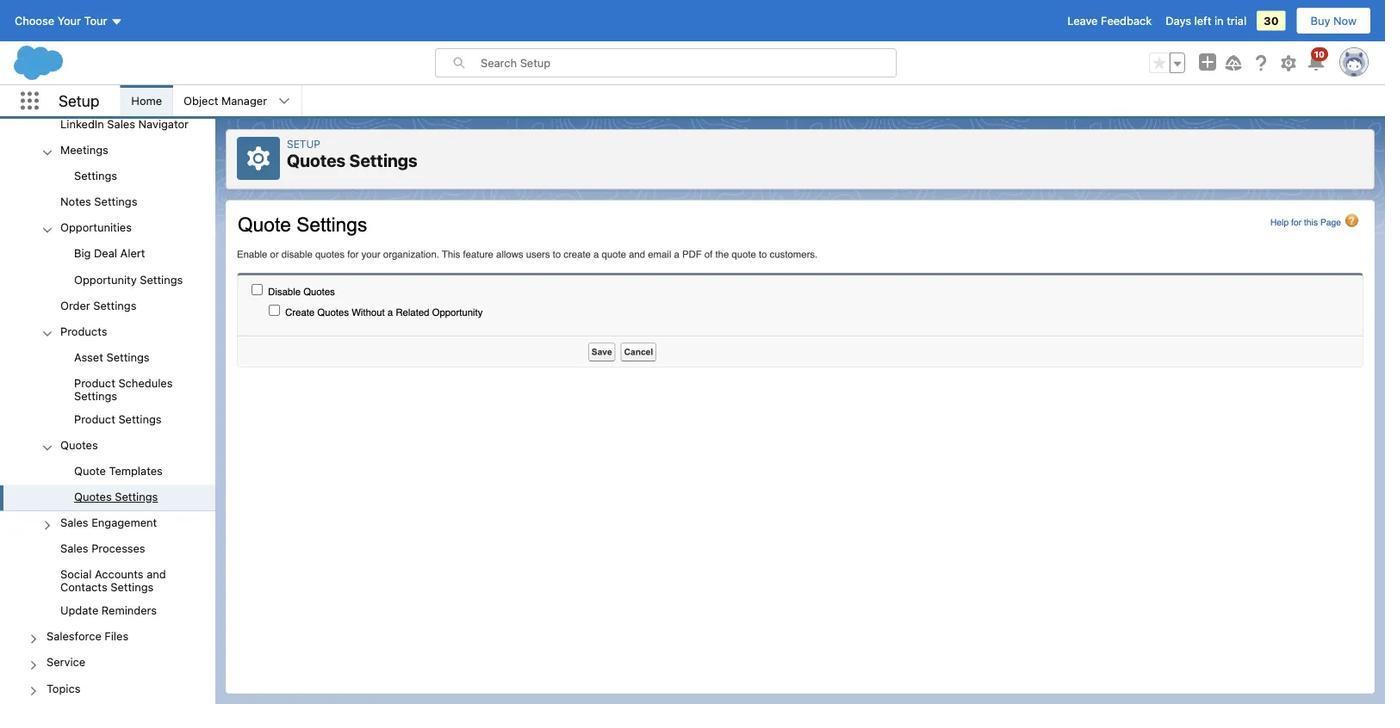 Task type: locate. For each thing, give the bounding box(es) containing it.
1 vertical spatial product
[[74, 413, 115, 426]]

topics
[[47, 682, 81, 695]]

choose your tour
[[15, 14, 107, 27]]

setup inside setup quotes settings
[[287, 138, 320, 150]]

trial
[[1227, 14, 1247, 27]]

2 product from the top
[[74, 413, 115, 426]]

home link
[[121, 85, 172, 116]]

1 vertical spatial sales
[[60, 517, 88, 530]]

update reminders link
[[60, 605, 157, 620]]

product for product schedules settings
[[74, 377, 115, 390]]

setup for setup quotes settings
[[287, 138, 320, 150]]

setup for setup
[[59, 92, 99, 110]]

order settings link
[[60, 299, 137, 315]]

sales for engagement
[[60, 517, 88, 530]]

1 vertical spatial setup
[[287, 138, 320, 150]]

files
[[105, 631, 129, 643]]

order settings
[[60, 299, 137, 312]]

product inside product schedules settings
[[74, 377, 115, 390]]

setup
[[59, 92, 99, 110], [287, 138, 320, 150]]

1 vertical spatial quotes
[[60, 439, 98, 452]]

products tree item
[[0, 320, 215, 434]]

meetings
[[60, 143, 108, 156]]

sales down home link
[[107, 117, 135, 130]]

deal
[[94, 247, 117, 260]]

0 vertical spatial quotes
[[287, 150, 346, 171]]

service
[[47, 656, 85, 669]]

settings inside the opportunity settings link
[[140, 273, 183, 286]]

sales
[[107, 117, 135, 130], [60, 517, 88, 530], [60, 543, 88, 555]]

quotes link
[[60, 439, 98, 454]]

settings inside 'social accounts and contacts settings'
[[111, 581, 154, 594]]

product
[[74, 377, 115, 390], [74, 413, 115, 426]]

sales engagement link
[[60, 517, 157, 532]]

buy now
[[1311, 14, 1357, 27]]

quotes for quotes settings
[[74, 491, 112, 504]]

quotes
[[287, 150, 346, 171], [60, 439, 98, 452], [74, 491, 112, 504]]

sales for processes
[[60, 543, 88, 555]]

2 vertical spatial sales
[[60, 543, 88, 555]]

products
[[60, 325, 107, 338]]

home
[[131, 94, 162, 107]]

notes
[[60, 195, 91, 208]]

1 horizontal spatial setup
[[287, 138, 320, 150]]

0 vertical spatial product
[[74, 377, 115, 390]]

group containing asset settings
[[0, 346, 215, 434]]

quotes settings
[[74, 491, 158, 504]]

salesforce files
[[47, 631, 129, 643]]

now
[[1334, 14, 1357, 27]]

feedback
[[1101, 14, 1152, 27]]

engagement
[[91, 517, 157, 530]]

group
[[0, 0, 215, 703], [0, 0, 215, 625], [1150, 53, 1186, 73], [0, 242, 215, 294], [0, 346, 215, 434], [0, 460, 215, 511]]

quotes inside tree item
[[74, 491, 112, 504]]

0 vertical spatial setup
[[59, 92, 99, 110]]

sales up social
[[60, 543, 88, 555]]

topics link
[[47, 682, 81, 698]]

object manager link
[[173, 85, 278, 116]]

settings inside asset settings link
[[106, 351, 150, 364]]

leave feedback
[[1068, 14, 1152, 27]]

quotes down quote
[[74, 491, 112, 504]]

quotes up quote
[[60, 439, 98, 452]]

quotes down setup link
[[287, 150, 346, 171]]

settings
[[349, 150, 418, 171], [74, 169, 117, 182], [94, 195, 137, 208], [140, 273, 183, 286], [93, 299, 137, 312], [106, 351, 150, 364], [74, 390, 117, 403], [118, 413, 162, 426], [115, 491, 158, 504], [111, 581, 154, 594]]

setup link
[[287, 138, 320, 150]]

0 horizontal spatial setup
[[59, 92, 99, 110]]

30
[[1264, 14, 1279, 27]]

sales processes link
[[60, 543, 145, 558]]

settings inside order settings link
[[93, 299, 137, 312]]

sales up the sales processes
[[60, 517, 88, 530]]

settings inside the quotes settings link
[[115, 491, 158, 504]]

meetings link
[[60, 143, 108, 159]]

quotes settings tree item
[[0, 485, 215, 511]]

product up quotes link
[[74, 413, 115, 426]]

asset settings
[[74, 351, 150, 364]]

big deal alert link
[[74, 247, 145, 263]]

in
[[1215, 14, 1224, 27]]

salesforce files link
[[47, 631, 129, 646]]

opportunities link
[[60, 221, 132, 237]]

linkedin
[[60, 117, 104, 130]]

buy
[[1311, 14, 1331, 27]]

leave feedback link
[[1068, 14, 1152, 27]]

sales processes
[[60, 543, 145, 555]]

opportunity settings
[[74, 273, 183, 286]]

2 vertical spatial quotes
[[74, 491, 112, 504]]

templates
[[109, 465, 163, 478]]

settings link
[[74, 169, 117, 185]]

sales engagement
[[60, 517, 157, 530]]

social accounts and contacts settings
[[60, 568, 166, 594]]

1 product from the top
[[74, 377, 115, 390]]

settings inside setup quotes settings
[[349, 150, 418, 171]]

notes settings link
[[60, 195, 137, 211]]

days left in trial
[[1166, 14, 1247, 27]]

and
[[147, 568, 166, 581]]

product settings
[[74, 413, 162, 426]]

notes settings
[[60, 195, 137, 208]]

product down asset
[[74, 377, 115, 390]]

days
[[1166, 14, 1192, 27]]

Search Setup text field
[[481, 49, 896, 77]]



Task type: vqa. For each thing, say whether or not it's contained in the screenshot.
Settings within the Social Accounts and Contacts Settings
yes



Task type: describe. For each thing, give the bounding box(es) containing it.
quotes for quotes link
[[60, 439, 98, 452]]

group containing quote templates
[[0, 460, 215, 511]]

settings inside meetings tree item
[[74, 169, 117, 182]]

quotes inside setup quotes settings
[[287, 150, 346, 171]]

accounts
[[95, 568, 144, 581]]

product for product settings
[[74, 413, 115, 426]]

products link
[[60, 325, 107, 340]]

quote
[[74, 465, 106, 478]]

10 button
[[1306, 47, 1329, 73]]

quote templates link
[[74, 465, 163, 480]]

quotes tree item
[[0, 434, 215, 511]]

navigator
[[138, 117, 189, 130]]

social
[[60, 568, 92, 581]]

reminders
[[102, 605, 157, 618]]

buy now button
[[1297, 7, 1372, 34]]

linkedin sales navigator link
[[60, 117, 189, 133]]

order
[[60, 299, 90, 312]]

opportunities
[[60, 221, 132, 234]]

left
[[1195, 14, 1212, 27]]

10
[[1315, 49, 1325, 59]]

update reminders
[[60, 605, 157, 618]]

settings inside the product settings link
[[118, 413, 162, 426]]

settings inside notes settings link
[[94, 195, 137, 208]]

your
[[57, 14, 81, 27]]

leave
[[1068, 14, 1098, 27]]

update
[[60, 605, 98, 618]]

quotes settings link
[[74, 491, 158, 506]]

contacts
[[60, 581, 107, 594]]

einstein image
[[0, 703, 215, 705]]

choose your tour button
[[14, 7, 124, 34]]

alert
[[120, 247, 145, 260]]

product schedules settings
[[74, 377, 173, 403]]

linkedin sales navigator
[[60, 117, 189, 130]]

opportunities tree item
[[0, 216, 215, 294]]

big deal alert
[[74, 247, 145, 260]]

choose
[[15, 14, 54, 27]]

social accounts and contacts settings link
[[60, 568, 215, 594]]

asset
[[74, 351, 103, 364]]

quote templates
[[74, 465, 163, 478]]

meetings tree item
[[0, 138, 215, 190]]

opportunity settings link
[[74, 273, 183, 289]]

product schedules settings link
[[74, 377, 215, 403]]

asset settings link
[[74, 351, 150, 366]]

object manager
[[184, 94, 267, 107]]

big
[[74, 247, 91, 260]]

0 vertical spatial sales
[[107, 117, 135, 130]]

opportunity
[[74, 273, 137, 286]]

object
[[184, 94, 218, 107]]

group containing big deal alert
[[0, 242, 215, 294]]

setup quotes settings
[[287, 138, 418, 171]]

service link
[[47, 656, 85, 672]]

schedules
[[118, 377, 173, 390]]

salesforce
[[47, 631, 102, 643]]

manager
[[221, 94, 267, 107]]

processes
[[91, 543, 145, 555]]

tour
[[84, 14, 107, 27]]

product settings link
[[74, 413, 162, 428]]

settings inside product schedules settings
[[74, 390, 117, 403]]



